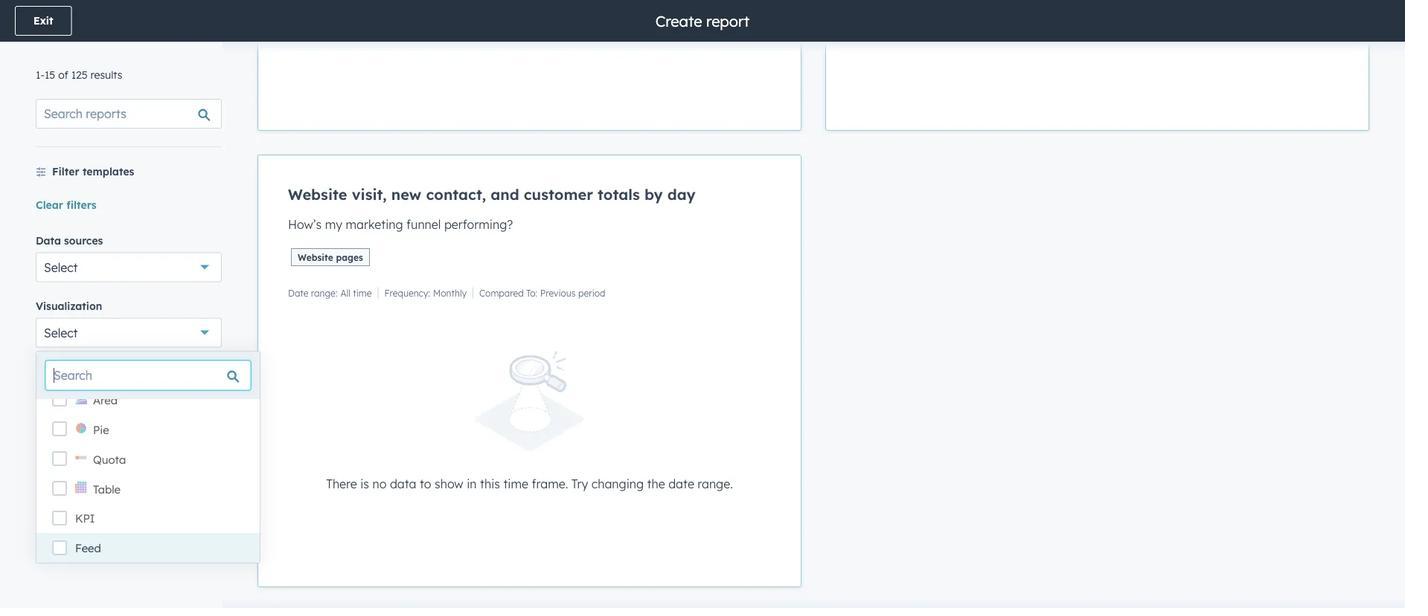 Task type: locate. For each thing, give the bounding box(es) containing it.
results
[[91, 68, 122, 82]]

website for website pages
[[298, 252, 333, 263]]

frequency:
[[384, 288, 430, 299]]

1 vertical spatial website
[[298, 252, 333, 263]]

performing?
[[444, 217, 513, 232]]

1-
[[36, 68, 45, 82]]

create
[[656, 12, 702, 30]]

1 select from the top
[[44, 260, 78, 275]]

Search search field
[[36, 99, 222, 129], [45, 361, 251, 391]]

filter templates
[[52, 165, 134, 178]]

time
[[353, 288, 372, 299], [503, 477, 529, 492]]

how's my marketing funnel performing?
[[288, 217, 513, 232]]

date range: all time
[[288, 288, 372, 299]]

data sources
[[36, 234, 103, 247]]

select button down sources
[[36, 253, 222, 282]]

filter
[[52, 165, 79, 178]]

compared
[[479, 288, 524, 299]]

website up how's
[[288, 185, 347, 204]]

compared to: previous period
[[479, 288, 605, 299]]

1 vertical spatial select button
[[36, 318, 222, 348]]

the
[[647, 477, 665, 492]]

is
[[360, 477, 369, 492]]

time right all
[[353, 288, 372, 299]]

there is no data to show in this time frame. try changing the date range.
[[326, 477, 733, 492]]

1 select button from the top
[[36, 253, 222, 282]]

to
[[420, 477, 431, 492]]

search search field up area at bottom
[[45, 361, 251, 391]]

1 vertical spatial time
[[503, 477, 529, 492]]

None checkbox
[[258, 155, 802, 588]]

2 select button from the top
[[36, 318, 222, 348]]

marketing
[[346, 217, 403, 232]]

1-15 of 125 results
[[36, 68, 122, 82]]

funnel
[[406, 217, 441, 232]]

range:
[[311, 288, 338, 299]]

search search field down results
[[36, 99, 222, 129]]

select down "data sources"
[[44, 260, 78, 275]]

website left pages
[[298, 252, 333, 263]]

website pages
[[298, 252, 363, 263]]

to:
[[526, 288, 538, 299]]

website
[[288, 185, 347, 204], [298, 252, 333, 263]]

0 vertical spatial select button
[[36, 253, 222, 282]]

0 horizontal spatial time
[[353, 288, 372, 299]]

table
[[93, 483, 121, 497]]

select down the visualization
[[44, 326, 78, 341]]

0 vertical spatial select
[[44, 260, 78, 275]]

15
[[45, 68, 55, 82]]

my
[[325, 217, 342, 232]]

monthly
[[433, 288, 467, 299]]

customer
[[524, 185, 593, 204]]

none checkbox containing website visit, new contact, and customer totals by day
[[258, 155, 802, 588]]

all
[[340, 288, 351, 299]]

day
[[668, 185, 696, 204]]

select
[[44, 260, 78, 275], [44, 326, 78, 341]]

frequency: monthly
[[384, 288, 467, 299]]

1 vertical spatial search search field
[[45, 361, 251, 391]]

totals
[[598, 185, 640, 204]]

select button down the visualization
[[36, 318, 222, 348]]

2 select from the top
[[44, 326, 78, 341]]

select button for visualization
[[36, 318, 222, 348]]

1 vertical spatial select
[[44, 326, 78, 341]]

select for data sources
[[44, 260, 78, 275]]

time right this
[[503, 477, 529, 492]]

data
[[36, 234, 61, 247]]

list box
[[36, 385, 260, 563]]

by
[[645, 185, 663, 204]]

templates
[[83, 165, 134, 178]]

quota
[[93, 453, 126, 467]]

select button
[[36, 253, 222, 282], [36, 318, 222, 348]]

None checkbox
[[258, 0, 802, 131], [825, 0, 1370, 131], [258, 0, 802, 131], [825, 0, 1370, 131]]

sources
[[64, 234, 103, 247]]

0 vertical spatial website
[[288, 185, 347, 204]]

visualization
[[36, 300, 102, 313]]

area
[[93, 393, 118, 408]]

date
[[288, 288, 309, 299]]

there
[[326, 477, 357, 492]]

changing
[[592, 477, 644, 492]]



Task type: describe. For each thing, give the bounding box(es) containing it.
page section element
[[0, 0, 1405, 42]]

1 horizontal spatial time
[[503, 477, 529, 492]]

exit link
[[15, 6, 72, 36]]

select button for data sources
[[36, 253, 222, 282]]

website visit, new contact, and customer totals by day
[[288, 185, 696, 204]]

feed
[[75, 542, 101, 556]]

range.
[[698, 477, 733, 492]]

website for website visit, new contact, and customer totals by day
[[288, 185, 347, 204]]

show
[[435, 477, 463, 492]]

this
[[480, 477, 500, 492]]

and
[[491, 185, 519, 204]]

no
[[373, 477, 387, 492]]

exit
[[33, 14, 53, 27]]

pie
[[93, 423, 109, 437]]

filters
[[66, 198, 97, 211]]

report
[[706, 12, 750, 30]]

list box containing area
[[36, 385, 260, 563]]

clear filters button
[[36, 196, 97, 214]]

pages
[[336, 252, 363, 263]]

new
[[391, 185, 421, 204]]

visit,
[[352, 185, 387, 204]]

previous
[[540, 288, 576, 299]]

date
[[669, 477, 694, 492]]

in
[[467, 477, 477, 492]]

select for visualization
[[44, 326, 78, 341]]

0 vertical spatial search search field
[[36, 99, 222, 129]]

create report
[[656, 12, 750, 30]]

kpi
[[75, 512, 95, 526]]

of
[[58, 68, 68, 82]]

how's
[[288, 217, 322, 232]]

clear
[[36, 198, 63, 211]]

125
[[71, 68, 88, 82]]

data
[[390, 477, 416, 492]]

0 vertical spatial time
[[353, 288, 372, 299]]

frame.
[[532, 477, 568, 492]]

period
[[578, 288, 605, 299]]

clear filters
[[36, 198, 97, 211]]

try
[[572, 477, 588, 492]]

contact,
[[426, 185, 486, 204]]



Task type: vqa. For each thing, say whether or not it's contained in the screenshot.
performing?
yes



